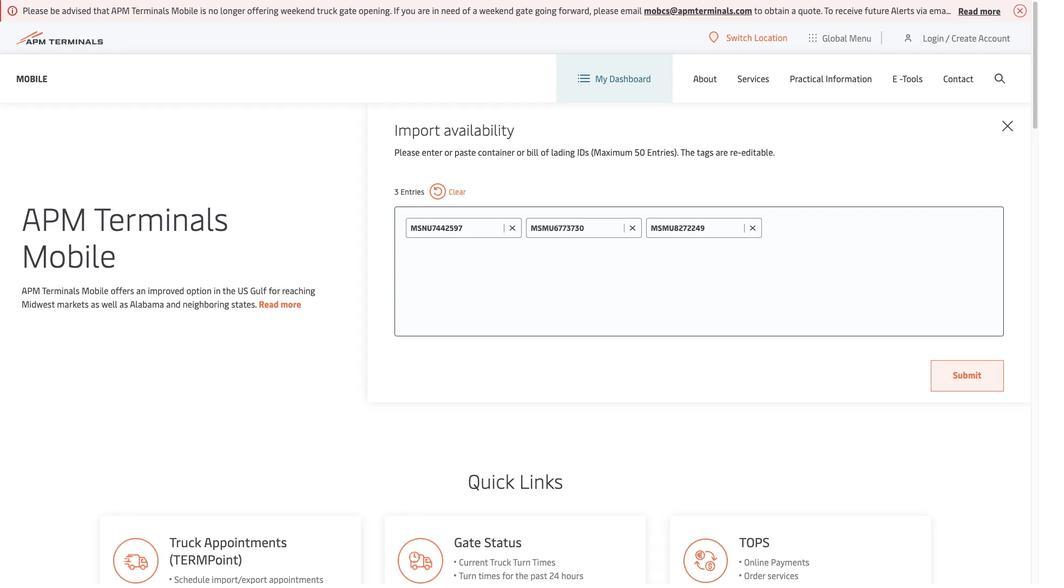 Task type: locate. For each thing, give the bounding box(es) containing it.
1 horizontal spatial entered id text field
[[651, 223, 742, 233]]

in left need
[[432, 4, 439, 16]]

the inside apm terminals mobile offers an improved option in the us gulf for reaching midwest markets as well as alabama and neighboring states.
[[223, 285, 236, 297]]

1 vertical spatial the
[[516, 570, 529, 582]]

2 as from the left
[[120, 298, 128, 310]]

1 horizontal spatial the
[[516, 570, 529, 582]]

truck right 'orange club loyalty program - 56' image
[[169, 534, 201, 551]]

of right need
[[463, 4, 471, 16]]

read down gulf
[[259, 298, 279, 310]]

apm terminals mobile offers an improved option in the us gulf for reaching midwest markets as well as alabama and neighboring states.
[[22, 285, 315, 310]]

mobile inside apm terminals mobile offers an improved option in the us gulf for reaching midwest markets as well as alabama and neighboring states.
[[82, 285, 109, 297]]

please left be
[[23, 4, 48, 16]]

more for read more link
[[281, 298, 301, 310]]

2 gate from the left
[[516, 4, 533, 16]]

a right obtain
[[792, 4, 797, 16]]

are left re- on the right of page
[[716, 146, 729, 158]]

please
[[594, 4, 619, 16], [985, 4, 1010, 16]]

1 horizontal spatial of
[[541, 146, 549, 158]]

read more button
[[959, 4, 1001, 17]]

account
[[979, 32, 1011, 44]]

my dashboard
[[596, 73, 651, 84]]

0 vertical spatial apm
[[111, 4, 130, 16]]

weekend
[[281, 4, 315, 16], [480, 4, 514, 16]]

weekend right need
[[480, 4, 514, 16]]

1 vertical spatial more
[[281, 298, 301, 310]]

gate right truck
[[340, 4, 357, 16]]

apm
[[111, 4, 130, 16], [22, 197, 87, 239], [22, 285, 40, 297]]

the left us
[[223, 285, 236, 297]]

-
[[900, 73, 903, 84]]

0 vertical spatial in
[[432, 4, 439, 16]]

e
[[893, 73, 898, 84]]

1 vertical spatial please
[[395, 146, 420, 158]]

mobile
[[171, 4, 198, 16], [16, 72, 48, 84], [22, 233, 116, 276], [82, 285, 109, 297]]

login
[[924, 32, 945, 44]]

gate left "going"
[[516, 4, 533, 16]]

a
[[473, 4, 478, 16], [792, 4, 797, 16]]

more for read more button
[[981, 5, 1001, 17]]

0 vertical spatial the
[[223, 285, 236, 297]]

please right forward,
[[594, 4, 619, 16]]

the left past
[[516, 570, 529, 582]]

turn up past
[[514, 557, 531, 569]]

1 as from the left
[[91, 298, 99, 310]]

1 horizontal spatial turn
[[514, 557, 531, 569]]

0 horizontal spatial more
[[281, 298, 301, 310]]

2 vertical spatial apm
[[22, 285, 40, 297]]

a right need
[[473, 4, 478, 16]]

as left well
[[91, 298, 99, 310]]

as
[[91, 298, 99, 310], [120, 298, 128, 310]]

1 horizontal spatial in
[[432, 4, 439, 16]]

0 vertical spatial for
[[269, 285, 280, 297]]

please for please be advised that apm terminals mobile is no longer offering weekend truck gate opening. if you are in need of a weekend gate going forward, please email mobcs@apmterminals.com to obtain a quote. to receive future alerts via email or sms, please
[[23, 4, 48, 16]]

1 horizontal spatial read more
[[959, 5, 1001, 17]]

0 horizontal spatial please
[[594, 4, 619, 16]]

0 horizontal spatial for
[[269, 285, 280, 297]]

2 vertical spatial terminals
[[42, 285, 80, 297]]

contact
[[944, 73, 974, 84]]

status
[[485, 534, 522, 551]]

1 vertical spatial read more
[[259, 298, 301, 310]]

dashboard
[[610, 73, 651, 84]]

Type or paste your IDs here text field
[[767, 218, 993, 238]]

1 vertical spatial truck
[[491, 557, 512, 569]]

2 entered id text field from the left
[[651, 223, 742, 233]]

the inside "gate status current truck turn times turn times for the past 24 hours"
[[516, 570, 529, 582]]

1 horizontal spatial weekend
[[480, 4, 514, 16]]

turn
[[514, 557, 531, 569], [460, 570, 477, 582]]

or left sms,
[[953, 4, 961, 16]]

1 entered id text field from the left
[[531, 223, 622, 233]]

truck up times
[[491, 557, 512, 569]]

e -tools
[[893, 73, 923, 84]]

0 horizontal spatial are
[[418, 4, 430, 16]]

in
[[432, 4, 439, 16], [214, 285, 221, 297]]

1 horizontal spatial please
[[985, 4, 1010, 16]]

for
[[269, 285, 280, 297], [503, 570, 514, 582]]

1 horizontal spatial truck
[[491, 557, 512, 569]]

more
[[981, 5, 1001, 17], [281, 298, 301, 310]]

login / create account
[[924, 32, 1011, 44]]

0 vertical spatial read more
[[959, 5, 1001, 17]]

please be advised that apm terminals mobile is no longer offering weekend truck gate opening. if you are in need of a weekend gate going forward, please email mobcs@apmterminals.com to obtain a quote. to receive future alerts via email or sms, please
[[23, 4, 1012, 16]]

lading
[[552, 146, 575, 158]]

submit button
[[932, 361, 1005, 392]]

or left bill
[[517, 146, 525, 158]]

for up read more link
[[269, 285, 280, 297]]

more inside read more button
[[981, 5, 1001, 17]]

3
[[395, 187, 399, 197]]

1 horizontal spatial please
[[395, 146, 420, 158]]

online
[[745, 557, 770, 569]]

information
[[826, 73, 873, 84]]

as down offers
[[120, 298, 128, 310]]

manager truck appointments - 53 image
[[398, 539, 444, 584]]

1 vertical spatial are
[[716, 146, 729, 158]]

0 vertical spatial are
[[418, 4, 430, 16]]

0 vertical spatial truck
[[169, 534, 201, 551]]

1 vertical spatial apm
[[22, 197, 87, 239]]

read
[[959, 5, 979, 17], [259, 298, 279, 310]]

0 horizontal spatial entered id text field
[[531, 223, 622, 233]]

0 horizontal spatial truck
[[169, 534, 201, 551]]

apm inside apm terminals mobile
[[22, 197, 87, 239]]

1 vertical spatial for
[[503, 570, 514, 582]]

1 horizontal spatial for
[[503, 570, 514, 582]]

2 please from the left
[[985, 4, 1010, 16]]

advised
[[62, 4, 91, 16]]

close alert image
[[1014, 4, 1027, 17]]

0 horizontal spatial read
[[259, 298, 279, 310]]

import availability
[[395, 119, 515, 140]]

longer
[[220, 4, 245, 16]]

0 horizontal spatial the
[[223, 285, 236, 297]]

order
[[745, 570, 766, 582]]

1 horizontal spatial read
[[959, 5, 979, 17]]

turn down current
[[460, 570, 477, 582]]

future
[[865, 4, 890, 16]]

midwest
[[22, 298, 55, 310]]

read more down reaching
[[259, 298, 301, 310]]

1 horizontal spatial email
[[930, 4, 951, 16]]

for right times
[[503, 570, 514, 582]]

email
[[621, 4, 642, 16], [930, 4, 951, 16]]

read more link
[[259, 298, 301, 310]]

0 horizontal spatial read more
[[259, 298, 301, 310]]

terminals inside apm terminals mobile
[[94, 197, 229, 239]]

switch
[[727, 31, 753, 43]]

1 horizontal spatial gate
[[516, 4, 533, 16]]

create
[[952, 32, 977, 44]]

apm inside apm terminals mobile offers an improved option in the us gulf for reaching midwest markets as well as alabama and neighboring states.
[[22, 285, 40, 297]]

0 vertical spatial read
[[959, 5, 979, 17]]

are right you
[[418, 4, 430, 16]]

2 horizontal spatial or
[[953, 4, 961, 16]]

apm for apm terminals mobile
[[22, 197, 87, 239]]

0 vertical spatial please
[[23, 4, 48, 16]]

Entered ID text field
[[531, 223, 622, 233], [651, 223, 742, 233]]

read for read more link
[[259, 298, 279, 310]]

more up account
[[981, 5, 1001, 17]]

e -tools button
[[893, 54, 923, 103]]

in up "neighboring"
[[214, 285, 221, 297]]

please
[[23, 4, 48, 16], [395, 146, 420, 158]]

payments
[[772, 557, 810, 569]]

0 horizontal spatial email
[[621, 4, 642, 16]]

1 vertical spatial of
[[541, 146, 549, 158]]

truck appointments (termpoint)
[[169, 534, 287, 569]]

location
[[755, 31, 788, 43]]

neighboring
[[183, 298, 229, 310]]

1 vertical spatial read
[[259, 298, 279, 310]]

terminals inside apm terminals mobile offers an improved option in the us gulf for reaching midwest markets as well as alabama and neighboring states.
[[42, 285, 80, 297]]

0 vertical spatial of
[[463, 4, 471, 16]]

weekend left truck
[[281, 4, 315, 16]]

1 weekend from the left
[[281, 4, 315, 16]]

terminals
[[132, 4, 169, 16], [94, 197, 229, 239], [42, 285, 80, 297]]

please for please enter or paste container or bill of lading ids (maximum 50 entries). the tags are re-editable.
[[395, 146, 420, 158]]

read more for read more button
[[959, 5, 1001, 17]]

truck inside truck appointments (termpoint)
[[169, 534, 201, 551]]

read up "login / create account"
[[959, 5, 979, 17]]

states.
[[231, 298, 257, 310]]

1 horizontal spatial are
[[716, 146, 729, 158]]

mobile secondary image
[[73, 276, 262, 438]]

0 horizontal spatial a
[[473, 4, 478, 16]]

0 horizontal spatial as
[[91, 298, 99, 310]]

0 horizontal spatial in
[[214, 285, 221, 297]]

read inside button
[[959, 5, 979, 17]]

0 horizontal spatial please
[[23, 4, 48, 16]]

0 horizontal spatial or
[[445, 146, 453, 158]]

1 horizontal spatial as
[[120, 298, 128, 310]]

my
[[596, 73, 608, 84]]

or
[[953, 4, 961, 16], [445, 146, 453, 158], [517, 146, 525, 158]]

switch location button
[[710, 31, 788, 43]]

1 horizontal spatial a
[[792, 4, 797, 16]]

truck
[[169, 534, 201, 551], [491, 557, 512, 569]]

50
[[635, 146, 646, 158]]

0 vertical spatial more
[[981, 5, 1001, 17]]

or right enter
[[445, 146, 453, 158]]

more down reaching
[[281, 298, 301, 310]]

re-
[[731, 146, 742, 158]]

read more up "login / create account"
[[959, 5, 1001, 17]]

0 horizontal spatial weekend
[[281, 4, 315, 16]]

please down import
[[395, 146, 420, 158]]

are
[[418, 4, 430, 16], [716, 146, 729, 158]]

1 vertical spatial terminals
[[94, 197, 229, 239]]

read more
[[959, 5, 1001, 17], [259, 298, 301, 310]]

editable.
[[742, 146, 776, 158]]

please left close alert image
[[985, 4, 1010, 16]]

1 vertical spatial turn
[[460, 570, 477, 582]]

0 horizontal spatial gate
[[340, 4, 357, 16]]

of
[[463, 4, 471, 16], [541, 146, 549, 158]]

services button
[[738, 54, 770, 103]]

gulf
[[250, 285, 267, 297]]

offers
[[111, 285, 134, 297]]

3 entries
[[395, 187, 425, 197]]

of right bill
[[541, 146, 549, 158]]

for inside apm terminals mobile offers an improved option in the us gulf for reaching midwest markets as well as alabama and neighboring states.
[[269, 285, 280, 297]]

1 horizontal spatial more
[[981, 5, 1001, 17]]

clear button
[[430, 184, 466, 200]]

an
[[136, 285, 146, 297]]

1 vertical spatial in
[[214, 285, 221, 297]]



Task type: describe. For each thing, give the bounding box(es) containing it.
improved
[[148, 285, 184, 297]]

tops
[[740, 534, 771, 551]]

my dashboard button
[[578, 54, 651, 103]]

appointments
[[204, 534, 287, 551]]

mobcs@apmterminals.com
[[645, 4, 753, 16]]

submit
[[954, 369, 982, 381]]

mobile inside apm terminals mobile
[[22, 233, 116, 276]]

sms,
[[964, 4, 982, 16]]

truck inside "gate status current truck turn times turn times for the past 24 hours"
[[491, 557, 512, 569]]

/
[[947, 32, 950, 44]]

to
[[755, 4, 763, 16]]

no
[[209, 4, 218, 16]]

menu
[[850, 32, 872, 44]]

alabama
[[130, 298, 164, 310]]

ids
[[578, 146, 589, 158]]

terminals for apm terminals mobile offers an improved option in the us gulf for reaching midwest markets as well as alabama and neighboring states.
[[42, 285, 80, 297]]

clear
[[449, 187, 466, 197]]

about
[[694, 73, 718, 84]]

apm terminals mobile
[[22, 197, 229, 276]]

tools
[[903, 73, 923, 84]]

container
[[478, 146, 515, 158]]

practical information
[[790, 73, 873, 84]]

0 horizontal spatial of
[[463, 4, 471, 16]]

services
[[768, 570, 799, 582]]

is
[[200, 4, 206, 16]]

1 horizontal spatial or
[[517, 146, 525, 158]]

alerts
[[892, 4, 915, 16]]

option
[[187, 285, 212, 297]]

bill
[[527, 146, 539, 158]]

apm for apm terminals mobile offers an improved option in the us gulf for reaching midwest markets as well as alabama and neighboring states.
[[22, 285, 40, 297]]

truck
[[317, 4, 338, 16]]

0 horizontal spatial turn
[[460, 570, 477, 582]]

times
[[479, 570, 501, 582]]

orange club loyalty program - 56 image
[[113, 539, 158, 584]]

2 email from the left
[[930, 4, 951, 16]]

the
[[681, 146, 695, 158]]

past
[[531, 570, 548, 582]]

if
[[394, 4, 400, 16]]

in inside apm terminals mobile offers an improved option in the us gulf for reaching midwest markets as well as alabama and neighboring states.
[[214, 285, 221, 297]]

quick
[[468, 468, 515, 494]]

import
[[395, 119, 440, 140]]

services
[[738, 73, 770, 84]]

entries).
[[648, 146, 679, 158]]

global menu button
[[799, 21, 883, 54]]

truck appointments (termpoint) link
[[100, 517, 361, 585]]

forward,
[[559, 4, 592, 16]]

enter
[[422, 146, 443, 158]]

receive
[[836, 4, 863, 16]]

global menu
[[823, 32, 872, 44]]

(maximum
[[592, 146, 633, 158]]

practical information button
[[790, 54, 873, 103]]

please enter or paste container or bill of lading ids (maximum 50 entries). the tags are re-editable.
[[395, 146, 776, 158]]

us
[[238, 285, 248, 297]]

2 a from the left
[[792, 4, 797, 16]]

obtain
[[765, 4, 790, 16]]

that
[[93, 4, 109, 16]]

apmt icon 100 image
[[684, 539, 729, 584]]

terminals for apm terminals mobile
[[94, 197, 229, 239]]

times
[[533, 557, 556, 569]]

links
[[520, 468, 563, 494]]

availability
[[444, 119, 515, 140]]

current
[[460, 557, 489, 569]]

1 gate from the left
[[340, 4, 357, 16]]

well
[[101, 298, 117, 310]]

switch location
[[727, 31, 788, 43]]

for inside "gate status current truck turn times turn times for the past 24 hours"
[[503, 570, 514, 582]]

contact button
[[944, 54, 974, 103]]

1 please from the left
[[594, 4, 619, 16]]

1 email from the left
[[621, 4, 642, 16]]

via
[[917, 4, 928, 16]]

read more for read more link
[[259, 298, 301, 310]]

about button
[[694, 54, 718, 103]]

quick links
[[468, 468, 563, 494]]

1 a from the left
[[473, 4, 478, 16]]

and
[[166, 298, 181, 310]]

mobcs@apmterminals.com link
[[645, 4, 753, 16]]

global
[[823, 32, 848, 44]]

be
[[50, 4, 60, 16]]

offering
[[247, 4, 279, 16]]

Entered ID text field
[[411, 223, 501, 233]]

reaching
[[282, 285, 315, 297]]

2 weekend from the left
[[480, 4, 514, 16]]

you
[[402, 4, 416, 16]]

need
[[441, 4, 461, 16]]

opening.
[[359, 4, 392, 16]]

practical
[[790, 73, 824, 84]]

24
[[550, 570, 560, 582]]

going
[[535, 4, 557, 16]]

read for read more button
[[959, 5, 979, 17]]

paste
[[455, 146, 476, 158]]

0 vertical spatial terminals
[[132, 4, 169, 16]]

0 vertical spatial turn
[[514, 557, 531, 569]]



Task type: vqa. For each thing, say whether or not it's contained in the screenshot.
Whether on the top
no



